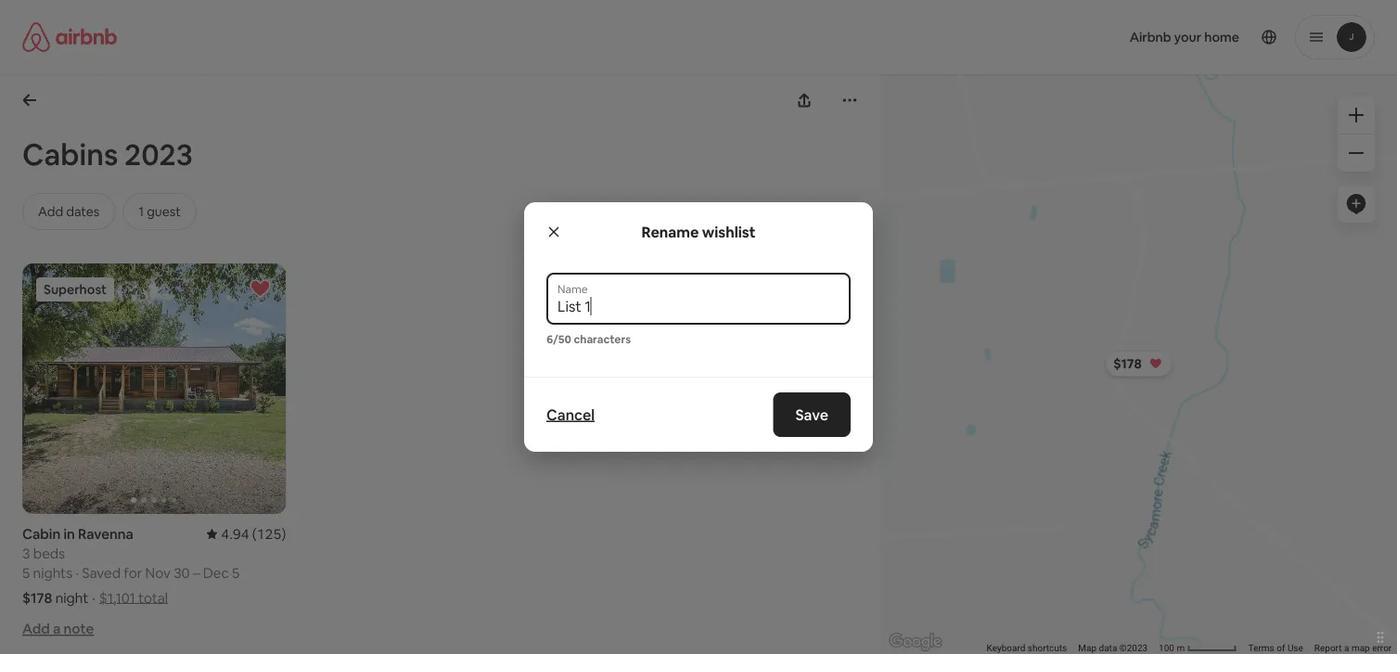 Task type: vqa. For each thing, say whether or not it's contained in the screenshot.
MANSIONS
no



Task type: locate. For each thing, give the bounding box(es) containing it.
100 m button
[[1154, 641, 1243, 654]]

add a note button
[[22, 620, 94, 638]]

terms of use link
[[1249, 643, 1304, 654]]

0 horizontal spatial a
[[53, 620, 61, 638]]

4.94
[[221, 525, 249, 543]]

report
[[1315, 643, 1342, 654]]

6/50 characters
[[547, 332, 631, 347]]

$1,101
[[99, 589, 135, 607]]

a for add
[[53, 620, 61, 638]]

error
[[1373, 643, 1392, 654]]

data
[[1099, 643, 1118, 654]]

5 down 3
[[22, 564, 30, 582]]

$178
[[1114, 356, 1142, 372], [22, 589, 52, 607]]

30
[[174, 564, 190, 582]]

shortcuts
[[1028, 643, 1067, 654]]

5
[[22, 564, 30, 582], [232, 564, 240, 582]]

total
[[138, 589, 168, 607]]

–
[[193, 564, 200, 582]]

0 vertical spatial ·
[[76, 564, 79, 582]]

1 horizontal spatial $178
[[1114, 356, 1142, 372]]

· right night
[[92, 589, 95, 607]]

2023
[[124, 135, 193, 174]]

settings dialog
[[524, 202, 873, 452]]

1 vertical spatial $178
[[22, 589, 52, 607]]

report a map error
[[1315, 643, 1392, 654]]

rename wishlist
[[642, 222, 756, 241]]

1 horizontal spatial 5
[[232, 564, 240, 582]]

1 vertical spatial a
[[1345, 643, 1350, 654]]

1 vertical spatial ·
[[92, 589, 95, 607]]

beds
[[33, 544, 65, 563]]

4.94 (125)
[[221, 525, 286, 543]]

night
[[55, 589, 88, 607]]

a
[[53, 620, 61, 638], [1345, 643, 1350, 654]]

0 horizontal spatial 5
[[22, 564, 30, 582]]

saved
[[82, 564, 121, 582]]

map data ©2023
[[1079, 643, 1148, 654]]

a left map
[[1345, 643, 1350, 654]]

note
[[64, 620, 94, 638]]

add a note
[[22, 620, 94, 638]]

group
[[22, 264, 286, 514]]

· left saved
[[76, 564, 79, 582]]

wishlist
[[702, 222, 756, 241]]

None text field
[[558, 297, 840, 316]]

100
[[1159, 643, 1175, 654]]

add
[[22, 620, 50, 638]]

map
[[1352, 643, 1370, 654]]

4.94 out of 5 average rating,  125 reviews image
[[206, 525, 286, 543]]

100 m
[[1159, 643, 1188, 654]]

0 horizontal spatial $178
[[22, 589, 52, 607]]

terms of use
[[1249, 643, 1304, 654]]

·
[[76, 564, 79, 582], [92, 589, 95, 607]]

use
[[1288, 643, 1304, 654]]

(125)
[[252, 525, 286, 543]]

nov
[[145, 564, 171, 582]]

1 horizontal spatial a
[[1345, 643, 1350, 654]]

characters
[[574, 332, 631, 347]]

keyboard shortcuts button
[[987, 642, 1067, 654]]

keyboard
[[987, 643, 1026, 654]]

ravenna
[[78, 525, 134, 543]]

0 vertical spatial a
[[53, 620, 61, 638]]

0 vertical spatial $178
[[1114, 356, 1142, 372]]

a right add
[[53, 620, 61, 638]]

5 right dec
[[232, 564, 240, 582]]

of
[[1277, 643, 1286, 654]]



Task type: describe. For each thing, give the bounding box(es) containing it.
remove from wishlist: cabin in ravenna image
[[249, 278, 271, 300]]

$178 inside cabin in ravenna 3 beds 5 nights · saved for nov 30 – dec 5 $178 night · $1,101 total
[[22, 589, 52, 607]]

google map
including 1 saved stay. region
[[697, 0, 1398, 654]]

cabins 2023
[[22, 135, 193, 174]]

0 horizontal spatial ·
[[76, 564, 79, 582]]

save
[[796, 405, 829, 424]]

zoom out image
[[1350, 146, 1364, 161]]

dec
[[203, 564, 229, 582]]

3
[[22, 544, 30, 563]]

nights
[[33, 564, 72, 582]]

report a map error link
[[1315, 643, 1392, 654]]

6/50
[[547, 332, 572, 347]]

m
[[1177, 643, 1185, 654]]

add a place to the map image
[[1346, 193, 1368, 215]]

1 horizontal spatial ·
[[92, 589, 95, 607]]

©2023
[[1120, 643, 1148, 654]]

$1,101 total button
[[99, 589, 168, 607]]

terms
[[1249, 643, 1275, 654]]

zoom in image
[[1350, 108, 1364, 123]]

rename
[[642, 222, 699, 241]]

$178 button
[[1106, 351, 1173, 377]]

save button
[[774, 393, 851, 437]]

in
[[64, 525, 75, 543]]

cancel button
[[537, 396, 604, 433]]

google image
[[885, 630, 947, 654]]

none text field inside settings dialog
[[558, 297, 840, 316]]

cabin in ravenna 3 beds 5 nights · saved for nov 30 – dec 5 $178 night · $1,101 total
[[22, 525, 240, 607]]

a for report
[[1345, 643, 1350, 654]]

2 5 from the left
[[232, 564, 240, 582]]

cancel
[[547, 405, 595, 424]]

1 5 from the left
[[22, 564, 30, 582]]

for
[[124, 564, 142, 582]]

keyboard shortcuts
[[987, 643, 1067, 654]]

map
[[1079, 643, 1097, 654]]

profile element
[[721, 0, 1376, 74]]

cabins
[[22, 135, 118, 174]]

cabin
[[22, 525, 61, 543]]

$178 inside button
[[1114, 356, 1142, 372]]



